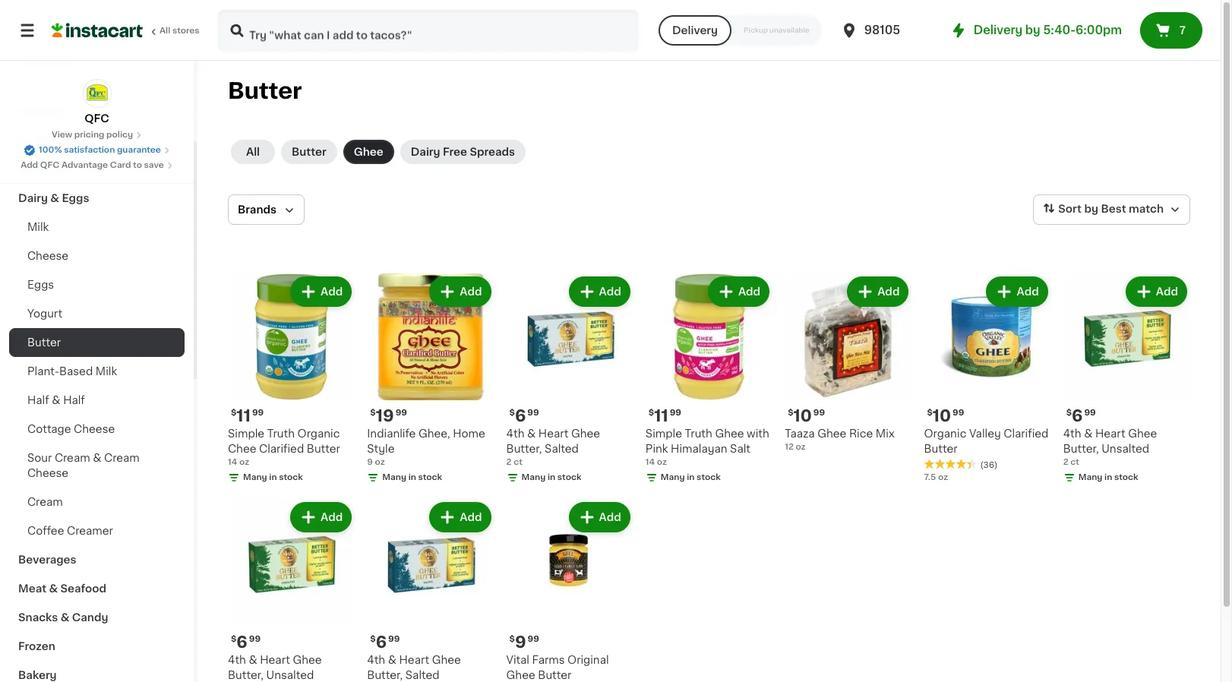 Task type: locate. For each thing, give the bounding box(es) containing it.
11 up chee on the bottom left of the page
[[237, 408, 251, 424]]

99 up 4th & heart ghee butter, salted
[[388, 635, 400, 643]]

ct for 4th & heart ghee butter, salted
[[514, 458, 523, 467]]

0 horizontal spatial half
[[27, 395, 49, 406]]

organic left 'valley'
[[924, 429, 967, 439]]

1 horizontal spatial 14
[[646, 458, 655, 467]]

cream
[[55, 453, 90, 463], [104, 453, 140, 463], [27, 497, 63, 507]]

in down 4th & heart ghee butter, salted 2 ct
[[548, 474, 555, 482]]

5 many from the left
[[1079, 474, 1103, 482]]

1 vertical spatial milk
[[96, 366, 117, 377]]

0 horizontal spatial simple
[[228, 429, 264, 439]]

produce
[[18, 164, 65, 175]]

qfc up view pricing policy link
[[85, 113, 109, 124]]

many in stock for unsalted
[[1079, 474, 1138, 482]]

many down style
[[382, 474, 406, 482]]

& inside 4th & heart ghee butter, unsalted 2 ct
[[1084, 429, 1093, 439]]

1 horizontal spatial dairy
[[411, 147, 440, 157]]

clarified right 'valley'
[[1004, 429, 1049, 439]]

ghee,
[[419, 429, 450, 439]]

many down 'pink'
[[661, 474, 685, 482]]

$ 9 99
[[509, 634, 539, 650]]

salt
[[730, 444, 751, 455]]

all left "stores"
[[160, 27, 170, 35]]

98105 button
[[840, 9, 931, 52]]

butter link up based
[[9, 328, 185, 357]]

1 2 from the left
[[506, 458, 512, 467]]

1 11 from the left
[[237, 408, 251, 424]]

0 horizontal spatial $ 11 99
[[231, 408, 264, 424]]

qfc down 100%
[[40, 161, 59, 169]]

2 vertical spatial cheese
[[27, 468, 69, 479]]

many for himalayan
[[661, 474, 685, 482]]

$ up 4th & heart ghee butter, salted 2 ct
[[509, 409, 515, 417]]

salted
[[545, 444, 579, 455], [406, 670, 440, 680]]

4 many in stock from the left
[[661, 474, 721, 482]]

2 inside 4th & heart ghee butter, unsalted 2 ct
[[1063, 458, 1069, 467]]

all
[[160, 27, 170, 35], [246, 147, 260, 157]]

0 vertical spatial all
[[160, 27, 170, 35]]

1 simple from the left
[[228, 429, 264, 439]]

many in stock down simple truth organic chee clarified butter 14 oz on the left bottom of page
[[243, 474, 303, 482]]

half
[[27, 395, 49, 406], [63, 395, 85, 406]]

0 horizontal spatial all
[[160, 27, 170, 35]]

10 for organic valley clarified butter
[[933, 408, 951, 424]]

10
[[794, 408, 812, 424], [933, 408, 951, 424]]

dairy & eggs link
[[9, 184, 185, 213]]

heart inside 4th & heart ghee butter, salted
[[399, 655, 429, 665]]

99 up farms
[[528, 635, 539, 643]]

0 vertical spatial unsalted
[[1102, 444, 1149, 455]]

by left '5:40-'
[[1026, 24, 1041, 36]]

11 for simple truth ghee with pink himalayan salt
[[654, 408, 668, 424]]

& inside 4th & heart ghee butter, salted
[[388, 655, 397, 665]]

0 horizontal spatial delivery
[[672, 25, 718, 36]]

butter up all link
[[228, 80, 302, 102]]

cream link
[[9, 488, 185, 517]]

eggs up yogurt
[[27, 280, 54, 290]]

4th inside the 4th & heart ghee butter, unsalted
[[228, 655, 246, 665]]

dairy
[[411, 147, 440, 157], [18, 193, 48, 204]]

frozen
[[18, 641, 55, 652]]

99 up the 4th & heart ghee butter, unsalted
[[249, 635, 261, 643]]

2 for 4th & heart ghee butter, unsalted
[[1063, 458, 1069, 467]]

simple up chee on the bottom left of the page
[[228, 429, 264, 439]]

truth inside simple truth ghee with pink himalayan salt 14 oz
[[685, 429, 712, 439]]

stock down 4th & heart ghee butter, unsalted 2 ct
[[1114, 474, 1138, 482]]

butter up 7.5 oz
[[924, 444, 958, 455]]

99 up 4th & heart ghee butter, salted 2 ct
[[528, 409, 539, 417]]

& for snacks & candy
[[61, 612, 69, 623]]

1 many in stock from the left
[[243, 474, 303, 482]]

ghee inside the 4th & heart ghee butter, unsalted
[[293, 655, 322, 665]]

0 horizontal spatial salted
[[406, 670, 440, 680]]

best match
[[1101, 204, 1164, 214]]

1 vertical spatial butter link
[[9, 328, 185, 357]]

unsalted for 4th & heart ghee butter, unsalted
[[266, 670, 314, 680]]

0 horizontal spatial unsalted
[[266, 670, 314, 680]]

$ 6 99
[[509, 408, 539, 424], [1066, 408, 1096, 424], [231, 634, 261, 650], [370, 634, 400, 650]]

by inside field
[[1084, 204, 1099, 214]]

add qfc advantage card to save link
[[21, 160, 173, 172]]

0 vertical spatial cheese
[[27, 251, 69, 261]]

simple inside simple truth ghee with pink himalayan salt 14 oz
[[646, 429, 682, 439]]

instacart logo image
[[52, 21, 143, 40]]

butter, inside the 4th & heart ghee butter, unsalted
[[228, 670, 264, 680]]

★★★★★
[[924, 459, 977, 470], [924, 459, 977, 470]]

$ 11 99 up chee on the bottom left of the page
[[231, 408, 264, 424]]

frozen link
[[9, 632, 185, 661]]

oz right 12
[[796, 443, 806, 451]]

12
[[785, 443, 794, 451]]

4 many from the left
[[661, 474, 685, 482]]

many in stock down 4th & heart ghee butter, salted 2 ct
[[522, 474, 582, 482]]

2 in from the left
[[408, 474, 416, 482]]

stock down simple truth ghee with pink himalayan salt 14 oz
[[697, 474, 721, 482]]

1 truth from the left
[[267, 429, 295, 439]]

1 vertical spatial unsalted
[[266, 670, 314, 680]]

4th
[[506, 429, 525, 439], [1063, 429, 1082, 439], [228, 655, 246, 665], [367, 655, 385, 665]]

butter down farms
[[538, 670, 572, 680]]

& inside "link"
[[50, 193, 59, 204]]

1 ct from the left
[[514, 458, 523, 467]]

many in stock
[[243, 474, 303, 482], [382, 474, 442, 482], [522, 474, 582, 482], [661, 474, 721, 482], [1079, 474, 1138, 482]]

1 horizontal spatial delivery
[[974, 24, 1023, 36]]

ghee inside 4th & heart ghee butter, salted
[[432, 655, 461, 665]]

cheese inside sour cream & cream cheese
[[27, 468, 69, 479]]

brands button
[[228, 194, 305, 225]]

1 vertical spatial all
[[246, 147, 260, 157]]

product group
[[228, 273, 355, 487], [367, 273, 494, 487], [506, 273, 633, 487], [646, 273, 773, 487], [785, 273, 912, 454], [924, 273, 1051, 484], [1063, 273, 1190, 487], [228, 499, 355, 682], [367, 499, 494, 682], [506, 499, 633, 682]]

0 vertical spatial butter link
[[281, 140, 337, 164]]

butter, inside 4th & heart ghee butter, unsalted 2 ct
[[1063, 444, 1099, 455]]

oz right 7.5 at the right bottom of page
[[938, 474, 948, 482]]

milk down dairy & eggs
[[27, 222, 49, 232]]

0 vertical spatial milk
[[27, 222, 49, 232]]

stock for unsalted
[[1114, 474, 1138, 482]]

stock for himalayan
[[697, 474, 721, 482]]

2 2 from the left
[[1063, 458, 1069, 467]]

2 11 from the left
[[654, 408, 668, 424]]

thanksgiving
[[18, 135, 91, 146]]

1 horizontal spatial clarified
[[1004, 429, 1049, 439]]

in down indianlife ghee, home style 9 oz
[[408, 474, 416, 482]]

ct for 4th & heart ghee butter, unsalted
[[1071, 458, 1080, 467]]

salted inside 4th & heart ghee butter, salted 2 ct
[[545, 444, 579, 455]]

truth inside simple truth organic chee clarified butter 14 oz
[[267, 429, 295, 439]]

many in stock for butter
[[243, 474, 303, 482]]

butter, inside 4th & heart ghee butter, salted 2 ct
[[506, 444, 542, 455]]

1 horizontal spatial $ 11 99
[[649, 408, 681, 424]]

0 horizontal spatial qfc
[[40, 161, 59, 169]]

0 horizontal spatial clarified
[[259, 444, 304, 455]]

butter, inside 4th & heart ghee butter, salted
[[367, 670, 403, 680]]

0 horizontal spatial 9
[[367, 458, 373, 467]]

0 vertical spatial clarified
[[1004, 429, 1049, 439]]

by right sort
[[1084, 204, 1099, 214]]

0 vertical spatial dairy
[[411, 147, 440, 157]]

0 horizontal spatial ct
[[514, 458, 523, 467]]

oz inside simple truth ghee with pink himalayan salt 14 oz
[[657, 458, 667, 467]]

1 in from the left
[[269, 474, 277, 482]]

1 horizontal spatial unsalted
[[1102, 444, 1149, 455]]

4 in from the left
[[687, 474, 695, 482]]

99 up chee on the bottom left of the page
[[252, 409, 264, 417]]

view pricing policy
[[52, 131, 133, 139]]

10 for taaza ghee rice mix
[[794, 408, 812, 424]]

stock down 4th & heart ghee butter, salted 2 ct
[[558, 474, 582, 482]]

heart inside the 4th & heart ghee butter, unsalted
[[260, 655, 290, 665]]

4th for 4th & heart ghee butter, salted
[[367, 655, 385, 665]]

oz down 'pink'
[[657, 458, 667, 467]]

brands
[[238, 204, 277, 215]]

10 up taaza
[[794, 408, 812, 424]]

None search field
[[217, 9, 639, 52]]

$ 10 99 for organic valley clarified butter
[[927, 408, 964, 424]]

product group containing 19
[[367, 273, 494, 487]]

6 up 4th & heart ghee butter, salted
[[376, 634, 387, 650]]

organic left indianlife
[[297, 429, 340, 439]]

1 horizontal spatial simple
[[646, 429, 682, 439]]

dairy left free
[[411, 147, 440, 157]]

dairy for dairy free spreads
[[411, 147, 440, 157]]

0 horizontal spatial 14
[[228, 458, 237, 467]]

heart
[[538, 429, 569, 439], [1095, 429, 1126, 439], [260, 655, 290, 665], [399, 655, 429, 665]]

1 vertical spatial cheese
[[74, 424, 115, 435]]

1 horizontal spatial 2
[[1063, 458, 1069, 467]]

half down plant-based milk
[[63, 395, 85, 406]]

0 horizontal spatial dairy
[[18, 193, 48, 204]]

unsalted for 4th & heart ghee butter, unsalted 2 ct
[[1102, 444, 1149, 455]]

0 horizontal spatial butter link
[[9, 328, 185, 357]]

0 horizontal spatial truth
[[267, 429, 295, 439]]

ct inside 4th & heart ghee butter, unsalted 2 ct
[[1071, 458, 1080, 467]]

1 10 from the left
[[794, 408, 812, 424]]

coffee
[[27, 526, 64, 536]]

delivery button
[[659, 15, 732, 46]]

spreads
[[470, 147, 515, 157]]

in down himalayan
[[687, 474, 695, 482]]

save
[[144, 161, 164, 169]]

in down simple truth organic chee clarified butter 14 oz on the left bottom of page
[[269, 474, 277, 482]]

0 horizontal spatial 10
[[794, 408, 812, 424]]

1 many from the left
[[243, 474, 267, 482]]

1 vertical spatial by
[[1084, 204, 1099, 214]]

heart inside 4th & heart ghee butter, salted 2 ct
[[538, 429, 569, 439]]

3 in from the left
[[548, 474, 555, 482]]

1 vertical spatial salted
[[406, 670, 440, 680]]

5 in from the left
[[1105, 474, 1112, 482]]

organic valley clarified butter
[[924, 429, 1049, 455]]

4th inside 4th & heart ghee butter, salted
[[367, 655, 385, 665]]

9 down style
[[367, 458, 373, 467]]

11
[[237, 408, 251, 424], [654, 408, 668, 424]]

recipes
[[18, 106, 63, 117]]

1 horizontal spatial 10
[[933, 408, 951, 424]]

heart inside 4th & heart ghee butter, unsalted 2 ct
[[1095, 429, 1126, 439]]

& inside 4th & heart ghee butter, salted 2 ct
[[527, 429, 536, 439]]

$
[[231, 409, 237, 417], [370, 409, 376, 417], [509, 409, 515, 417], [788, 409, 794, 417], [927, 409, 933, 417], [649, 409, 654, 417], [1066, 409, 1072, 417], [231, 635, 237, 643], [370, 635, 376, 643], [509, 635, 515, 643]]

1 vertical spatial qfc
[[40, 161, 59, 169]]

1 horizontal spatial ct
[[1071, 458, 1080, 467]]

1 horizontal spatial truth
[[685, 429, 712, 439]]

2 ct from the left
[[1071, 458, 1080, 467]]

5 stock from the left
[[1114, 474, 1138, 482]]

9
[[367, 458, 373, 467], [515, 634, 526, 650]]

0 vertical spatial salted
[[545, 444, 579, 455]]

delivery
[[974, 24, 1023, 36], [672, 25, 718, 36]]

dairy down produce
[[18, 193, 48, 204]]

half down plant-
[[27, 395, 49, 406]]

$ 10 99 up taaza
[[788, 408, 825, 424]]

eggs
[[62, 193, 89, 204], [27, 280, 54, 290]]

2 inside 4th & heart ghee butter, salted 2 ct
[[506, 458, 512, 467]]

$ 6 99 up the 4th & heart ghee butter, unsalted
[[231, 634, 261, 650]]

1 horizontal spatial by
[[1084, 204, 1099, 214]]

ghee inside taaza ghee rice mix 12 oz
[[818, 429, 847, 439]]

9 up vital
[[515, 634, 526, 650]]

meat
[[18, 583, 46, 594]]

11 up 'pink'
[[654, 408, 668, 424]]

0 vertical spatial 9
[[367, 458, 373, 467]]

0 vertical spatial by
[[1026, 24, 1041, 36]]

in down 4th & heart ghee butter, unsalted 2 ct
[[1105, 474, 1112, 482]]

stock down indianlife ghee, home style 9 oz
[[418, 474, 442, 482]]

10 up organic valley clarified butter
[[933, 408, 951, 424]]

1 horizontal spatial $ 10 99
[[927, 408, 964, 424]]

$ 10 99 for taaza ghee rice mix
[[788, 408, 825, 424]]

oz down chee on the bottom left of the page
[[239, 458, 249, 467]]

1 $ 11 99 from the left
[[231, 408, 264, 424]]

3 many from the left
[[522, 474, 546, 482]]

many down 4th & heart ghee butter, salted 2 ct
[[522, 474, 546, 482]]

butter inside simple truth organic chee clarified butter 14 oz
[[307, 444, 340, 455]]

1 horizontal spatial 11
[[654, 408, 668, 424]]

many in stock down himalayan
[[661, 474, 721, 482]]

in for butter
[[269, 474, 277, 482]]

beverages link
[[9, 545, 185, 574]]

1 horizontal spatial half
[[63, 395, 85, 406]]

all stores
[[160, 27, 200, 35]]

14 down chee on the bottom left of the page
[[228, 458, 237, 467]]

2 10 from the left
[[933, 408, 951, 424]]

all up brands at left
[[246, 147, 260, 157]]

cheese down half & half link
[[74, 424, 115, 435]]

cheese down "milk" link
[[27, 251, 69, 261]]

& for 4th & heart ghee butter, salted 2 ct
[[527, 429, 536, 439]]

in
[[269, 474, 277, 482], [408, 474, 416, 482], [548, 474, 555, 482], [687, 474, 695, 482], [1105, 474, 1112, 482]]

oz down style
[[375, 458, 385, 467]]

clarified inside organic valley clarified butter
[[1004, 429, 1049, 439]]

salted for 4th & heart ghee butter, salted 2 ct
[[545, 444, 579, 455]]

many down chee on the bottom left of the page
[[243, 474, 267, 482]]

4th inside 4th & heart ghee butter, unsalted 2 ct
[[1063, 429, 1082, 439]]

simple up 'pink'
[[646, 429, 682, 439]]

$ up 'pink'
[[649, 409, 654, 417]]

qfc inside add qfc advantage card to save link
[[40, 161, 59, 169]]

salted inside 4th & heart ghee butter, salted
[[406, 670, 440, 680]]

1 14 from the left
[[228, 458, 237, 467]]

1 horizontal spatial butter link
[[281, 140, 337, 164]]

0 horizontal spatial organic
[[297, 429, 340, 439]]

4th for 4th & heart ghee butter, unsalted 2 ct
[[1063, 429, 1082, 439]]

0 horizontal spatial $ 10 99
[[788, 408, 825, 424]]

7
[[1180, 25, 1186, 36]]

many in stock down 4th & heart ghee butter, unsalted 2 ct
[[1079, 474, 1138, 482]]

milk right based
[[96, 366, 117, 377]]

$ 11 99 up 'pink'
[[649, 408, 681, 424]]

1 horizontal spatial qfc
[[85, 113, 109, 124]]

chee
[[228, 444, 256, 455]]

2 many in stock from the left
[[382, 474, 442, 482]]

2 $ 11 99 from the left
[[649, 408, 681, 424]]

simple inside simple truth organic chee clarified butter 14 oz
[[228, 429, 264, 439]]

6:00pm
[[1076, 24, 1122, 36]]

99 inside $ 9 99
[[528, 635, 539, 643]]

match
[[1129, 204, 1164, 214]]

clarified right chee on the bottom left of the page
[[259, 444, 304, 455]]

14 down 'pink'
[[646, 458, 655, 467]]

5 many in stock from the left
[[1079, 474, 1138, 482]]

cream up coffee
[[27, 497, 63, 507]]

delivery for delivery
[[672, 25, 718, 36]]

cheese down sour
[[27, 468, 69, 479]]

truth
[[267, 429, 295, 439], [685, 429, 712, 439]]

$ 10 99
[[788, 408, 825, 424], [927, 408, 964, 424]]

6
[[515, 408, 526, 424], [1072, 408, 1083, 424], [237, 634, 248, 650], [376, 634, 387, 650]]

$ inside the $ 19 99
[[370, 409, 376, 417]]

2 truth from the left
[[685, 429, 712, 439]]

ct inside 4th & heart ghee butter, salted 2 ct
[[514, 458, 523, 467]]

1 vertical spatial dairy
[[18, 193, 48, 204]]

dairy for dairy & eggs
[[18, 193, 48, 204]]

0 vertical spatial eggs
[[62, 193, 89, 204]]

1 $ 10 99 from the left
[[788, 408, 825, 424]]

unsalted inside the 4th & heart ghee butter, unsalted
[[266, 670, 314, 680]]

1 organic from the left
[[297, 429, 340, 439]]

2 $ 10 99 from the left
[[927, 408, 964, 424]]

1 horizontal spatial salted
[[545, 444, 579, 455]]

2 half from the left
[[63, 395, 85, 406]]

1 horizontal spatial eggs
[[62, 193, 89, 204]]

1 horizontal spatial organic
[[924, 429, 967, 439]]

0 horizontal spatial by
[[1026, 24, 1041, 36]]

99 right 19
[[396, 409, 407, 417]]

butter left style
[[307, 444, 340, 455]]

11 for simple truth organic chee clarified butter
[[237, 408, 251, 424]]

butter,
[[506, 444, 542, 455], [1063, 444, 1099, 455], [228, 670, 264, 680], [367, 670, 403, 680]]

1 horizontal spatial all
[[246, 147, 260, 157]]

add inside add qfc advantage card to save link
[[21, 161, 38, 169]]

0 horizontal spatial 11
[[237, 408, 251, 424]]

0 horizontal spatial 2
[[506, 458, 512, 467]]

4th inside 4th & heart ghee butter, salted 2 ct
[[506, 429, 525, 439]]

many in stock for himalayan
[[661, 474, 721, 482]]

dairy inside "link"
[[18, 193, 48, 204]]

$ 10 99 up organic valley clarified butter
[[927, 408, 964, 424]]

& for 4th & heart ghee butter, unsalted 2 ct
[[1084, 429, 1093, 439]]

& inside the 4th & heart ghee butter, unsalted
[[249, 655, 257, 665]]

3 stock from the left
[[558, 474, 582, 482]]

best
[[1101, 204, 1126, 214]]

$ up 4th & heart ghee butter, salted
[[370, 635, 376, 643]]

yogurt
[[27, 308, 62, 319]]

delivery inside button
[[672, 25, 718, 36]]

0 vertical spatial qfc
[[85, 113, 109, 124]]

oz inside indianlife ghee, home style 9 oz
[[375, 458, 385, 467]]

stock down simple truth organic chee clarified butter 14 oz on the left bottom of page
[[279, 474, 303, 482]]

& for meat & seafood
[[49, 583, 58, 594]]

100% satisfaction guarantee button
[[24, 141, 170, 157]]

many down 4th & heart ghee butter, unsalted 2 ct
[[1079, 474, 1103, 482]]

0 horizontal spatial milk
[[27, 222, 49, 232]]

lists
[[43, 52, 69, 63]]

in for oz
[[408, 474, 416, 482]]

2
[[506, 458, 512, 467], [1063, 458, 1069, 467]]

many for salted
[[522, 474, 546, 482]]

candy
[[72, 612, 108, 623]]

0 horizontal spatial eggs
[[27, 280, 54, 290]]

based
[[59, 366, 93, 377]]

unsalted inside 4th & heart ghee butter, unsalted 2 ct
[[1102, 444, 1149, 455]]

many in stock down indianlife ghee, home style 9 oz
[[382, 474, 442, 482]]

2 simple from the left
[[646, 429, 682, 439]]

2 14 from the left
[[646, 458, 655, 467]]

truth for organic
[[267, 429, 295, 439]]

by for delivery
[[1026, 24, 1041, 36]]

stock for oz
[[418, 474, 442, 482]]

butter link right all link
[[281, 140, 337, 164]]

thanksgiving link
[[9, 126, 185, 155]]

1 stock from the left
[[279, 474, 303, 482]]

99 up organic valley clarified butter
[[953, 409, 964, 417]]

taaza ghee rice mix 12 oz
[[785, 429, 895, 451]]

2 many from the left
[[382, 474, 406, 482]]

99
[[252, 409, 264, 417], [396, 409, 407, 417], [528, 409, 539, 417], [813, 409, 825, 417], [953, 409, 964, 417], [670, 409, 681, 417], [1084, 409, 1096, 417], [249, 635, 261, 643], [388, 635, 400, 643], [528, 635, 539, 643]]

$ 6 99 up 4th & heart ghee butter, salted
[[370, 634, 400, 650]]

in for himalayan
[[687, 474, 695, 482]]

butter, for 4th & heart ghee butter, unsalted 2 ct
[[1063, 444, 1099, 455]]

ghee inside 4th & heart ghee butter, salted 2 ct
[[571, 429, 600, 439]]

cheese
[[27, 251, 69, 261], [74, 424, 115, 435], [27, 468, 69, 479]]

3 many in stock from the left
[[522, 474, 582, 482]]

eggs down advantage
[[62, 193, 89, 204]]

2 organic from the left
[[924, 429, 967, 439]]

creamer
[[67, 526, 113, 536]]

2 stock from the left
[[418, 474, 442, 482]]

14
[[228, 458, 237, 467], [646, 458, 655, 467]]

1 vertical spatial clarified
[[259, 444, 304, 455]]

4 stock from the left
[[697, 474, 721, 482]]

4th for 4th & heart ghee butter, salted 2 ct
[[506, 429, 525, 439]]

$ up indianlife
[[370, 409, 376, 417]]

style
[[367, 444, 395, 455]]

free
[[443, 147, 467, 157]]

view pricing policy link
[[52, 129, 142, 141]]

simple truth ghee with pink himalayan salt 14 oz
[[646, 429, 769, 467]]

$ up vital
[[509, 635, 515, 643]]

1 vertical spatial 9
[[515, 634, 526, 650]]



Task type: describe. For each thing, give the bounding box(es) containing it.
simple truth organic chee clarified butter 14 oz
[[228, 429, 340, 467]]

clarified inside simple truth organic chee clarified butter 14 oz
[[259, 444, 304, 455]]

dairy free spreads link
[[400, 140, 526, 164]]

in for salted
[[548, 474, 555, 482]]

valley
[[969, 429, 1001, 439]]

dairy & eggs
[[18, 193, 89, 204]]

2 for 4th & heart ghee butter, salted
[[506, 458, 512, 467]]

$ inside $ 9 99
[[509, 635, 515, 643]]

6 up 4th & heart ghee butter, unsalted 2 ct
[[1072, 408, 1083, 424]]

sort by
[[1058, 204, 1099, 214]]

Search field
[[219, 11, 637, 50]]

stock for salted
[[558, 474, 582, 482]]

$ 6 99 up 4th & heart ghee butter, unsalted 2 ct
[[1066, 408, 1096, 424]]

half & half
[[27, 395, 85, 406]]

1 horizontal spatial milk
[[96, 366, 117, 377]]

butter right all link
[[292, 147, 326, 157]]

$ up chee on the bottom left of the page
[[231, 409, 237, 417]]

4th & heart ghee butter, unsalted 2 ct
[[1063, 429, 1157, 467]]

delivery for delivery by 5:40-6:00pm
[[974, 24, 1023, 36]]

dairy free spreads
[[411, 147, 515, 157]]

$ 11 99 for simple truth organic chee clarified butter
[[231, 408, 264, 424]]

all stores link
[[52, 9, 201, 52]]

qfc link
[[82, 79, 111, 126]]

100% satisfaction guarantee
[[39, 146, 161, 154]]

snacks & candy
[[18, 612, 108, 623]]

original
[[568, 655, 609, 665]]

& for 4th & heart ghee butter, unsalted
[[249, 655, 257, 665]]

cream down "cottage cheese"
[[55, 453, 90, 463]]

indianlife
[[367, 429, 416, 439]]

oz inside simple truth organic chee clarified butter 14 oz
[[239, 458, 249, 467]]

heart for 4th & heart ghee butter, unsalted
[[260, 655, 290, 665]]

$ 11 99 for simple truth ghee with pink himalayan salt
[[649, 408, 681, 424]]

snacks & candy link
[[9, 603, 185, 632]]

mix
[[876, 429, 895, 439]]

1 vertical spatial eggs
[[27, 280, 54, 290]]

pink
[[646, 444, 668, 455]]

heart for 4th & heart ghee butter, unsalted 2 ct
[[1095, 429, 1126, 439]]

by for sort
[[1084, 204, 1099, 214]]

organic inside organic valley clarified butter
[[924, 429, 967, 439]]

farms
[[532, 655, 565, 665]]

policy
[[106, 131, 133, 139]]

beverages
[[18, 555, 76, 565]]

$ up the 4th & heart ghee butter, unsalted
[[231, 635, 237, 643]]

coffee creamer link
[[9, 517, 185, 545]]

100%
[[39, 146, 62, 154]]

heart for 4th & heart ghee butter, salted 2 ct
[[538, 429, 569, 439]]

cottage
[[27, 424, 71, 435]]

many for unsalted
[[1079, 474, 1103, 482]]

vital
[[506, 655, 529, 665]]

ghee inside 4th & heart ghee butter, unsalted 2 ct
[[1128, 429, 1157, 439]]

himalayan
[[671, 444, 727, 455]]

all for all
[[246, 147, 260, 157]]

99 inside the $ 19 99
[[396, 409, 407, 417]]

$ up taaza
[[788, 409, 794, 417]]

7 button
[[1140, 12, 1203, 49]]

19
[[376, 408, 394, 424]]

4th & heart ghee butter, unsalted
[[228, 655, 322, 680]]

99 up 4th & heart ghee butter, unsalted 2 ct
[[1084, 409, 1096, 417]]

$ up organic valley clarified butter
[[927, 409, 933, 417]]

yogurt link
[[9, 299, 185, 328]]

recipes link
[[9, 97, 185, 126]]

(36)
[[980, 461, 998, 470]]

qfc inside qfc link
[[85, 113, 109, 124]]

all for all stores
[[160, 27, 170, 35]]

1 horizontal spatial 9
[[515, 634, 526, 650]]

bakery
[[18, 670, 57, 681]]

5:40-
[[1043, 24, 1076, 36]]

produce link
[[9, 155, 185, 184]]

& for 4th & heart ghee butter, salted
[[388, 655, 397, 665]]

many for oz
[[382, 474, 406, 482]]

meat & seafood link
[[9, 574, 185, 603]]

lists link
[[9, 43, 185, 73]]

salted for 4th & heart ghee butter, salted
[[406, 670, 440, 680]]

4th for 4th & heart ghee butter, unsalted
[[228, 655, 246, 665]]

seafood
[[60, 583, 106, 594]]

all link
[[231, 140, 275, 164]]

advantage
[[62, 161, 108, 169]]

98105
[[864, 24, 900, 36]]

taaza
[[785, 429, 815, 439]]

snacks
[[18, 612, 58, 623]]

meat & seafood
[[18, 583, 106, 594]]

$ 6 99 up 4th & heart ghee butter, salted 2 ct
[[509, 408, 539, 424]]

plant-based milk
[[27, 366, 117, 377]]

to
[[133, 161, 142, 169]]

simple for clarified
[[228, 429, 264, 439]]

stock for butter
[[279, 474, 303, 482]]

7.5 oz
[[924, 474, 948, 482]]

6 up 4th & heart ghee butter, salted 2 ct
[[515, 408, 526, 424]]

1 half from the left
[[27, 395, 49, 406]]

organic inside simple truth organic chee clarified butter 14 oz
[[297, 429, 340, 439]]

sort
[[1058, 204, 1082, 214]]

butter, for 4th & heart ghee butter, salted 2 ct
[[506, 444, 542, 455]]

heart for 4th & heart ghee butter, salted
[[399, 655, 429, 665]]

oz inside taaza ghee rice mix 12 oz
[[796, 443, 806, 451]]

half & half link
[[9, 386, 185, 415]]

sour cream & cream cheese
[[27, 453, 140, 479]]

butter down yogurt
[[27, 337, 61, 348]]

4th & heart ghee butter, salted
[[367, 655, 461, 680]]

delivery by 5:40-6:00pm
[[974, 24, 1122, 36]]

& inside sour cream & cream cheese
[[93, 453, 101, 463]]

view
[[52, 131, 72, 139]]

& for half & half
[[52, 395, 60, 406]]

milk link
[[9, 213, 185, 242]]

cream down cottage cheese link
[[104, 453, 140, 463]]

truth for ghee
[[685, 429, 712, 439]]

indianlife ghee, home style 9 oz
[[367, 429, 485, 467]]

card
[[110, 161, 131, 169]]

with
[[747, 429, 769, 439]]

service type group
[[659, 15, 822, 46]]

ghee inside vital farms original ghee butter
[[506, 670, 535, 680]]

pricing
[[74, 131, 104, 139]]

9 inside indianlife ghee, home style 9 oz
[[367, 458, 373, 467]]

cottage cheese
[[27, 424, 115, 435]]

14 inside simple truth organic chee clarified butter 14 oz
[[228, 458, 237, 467]]

many in stock for oz
[[382, 474, 442, 482]]

butter, for 4th & heart ghee butter, salted
[[367, 670, 403, 680]]

& for dairy & eggs
[[50, 193, 59, 204]]

eggs inside "link"
[[62, 193, 89, 204]]

sour cream & cream cheese link
[[9, 444, 185, 488]]

qfc logo image
[[82, 79, 111, 108]]

product group containing 9
[[506, 499, 633, 682]]

butter, for 4th & heart ghee butter, unsalted
[[228, 670, 264, 680]]

$ 19 99
[[370, 408, 407, 424]]

sour
[[27, 453, 52, 463]]

ghee inside simple truth ghee with pink himalayan salt 14 oz
[[715, 429, 744, 439]]

many for butter
[[243, 474, 267, 482]]

14 inside simple truth ghee with pink himalayan salt 14 oz
[[646, 458, 655, 467]]

99 up taaza
[[813, 409, 825, 417]]

stores
[[172, 27, 200, 35]]

coffee creamer
[[27, 526, 113, 536]]

ghee link
[[343, 140, 394, 164]]

in for unsalted
[[1105, 474, 1112, 482]]

simple for pink
[[646, 429, 682, 439]]

6 up the 4th & heart ghee butter, unsalted
[[237, 634, 248, 650]]

plant-based milk link
[[9, 357, 185, 386]]

99 up himalayan
[[670, 409, 681, 417]]

butter inside organic valley clarified butter
[[924, 444, 958, 455]]

4th & heart ghee butter, salted 2 ct
[[506, 429, 600, 467]]

many in stock for salted
[[522, 474, 582, 482]]

Best match Sort by field
[[1033, 194, 1190, 225]]

$ up 4th & heart ghee butter, unsalted 2 ct
[[1066, 409, 1072, 417]]

cheese link
[[9, 242, 185, 270]]

butter inside vital farms original ghee butter
[[538, 670, 572, 680]]

eggs link
[[9, 270, 185, 299]]



Task type: vqa. For each thing, say whether or not it's contained in the screenshot.


